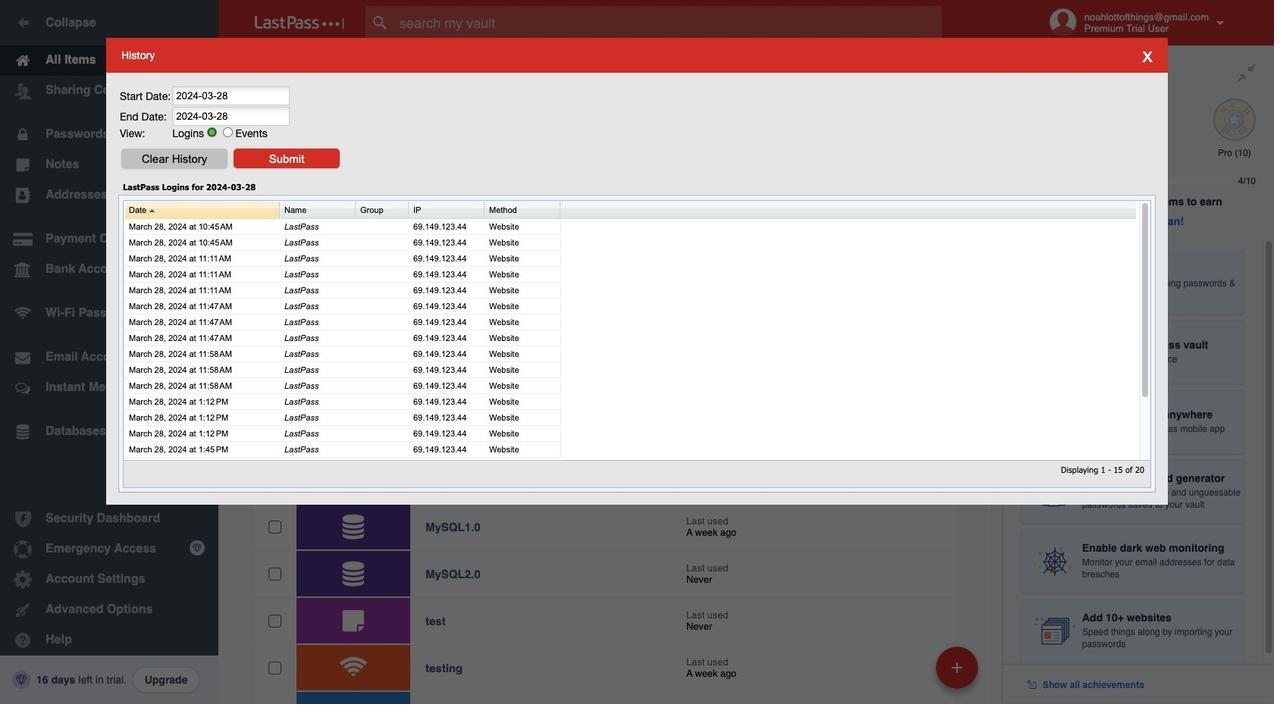 Task type: describe. For each thing, give the bounding box(es) containing it.
vault options navigation
[[219, 46, 1003, 91]]

new item navigation
[[931, 643, 988, 705]]

lastpass image
[[255, 16, 345, 30]]

search my vault text field
[[366, 6, 972, 39]]

new item image
[[952, 663, 963, 673]]



Task type: locate. For each thing, give the bounding box(es) containing it.
Search search field
[[366, 6, 972, 39]]

main navigation navigation
[[0, 0, 219, 705]]



Task type: vqa. For each thing, say whether or not it's contained in the screenshot.
dialog
no



